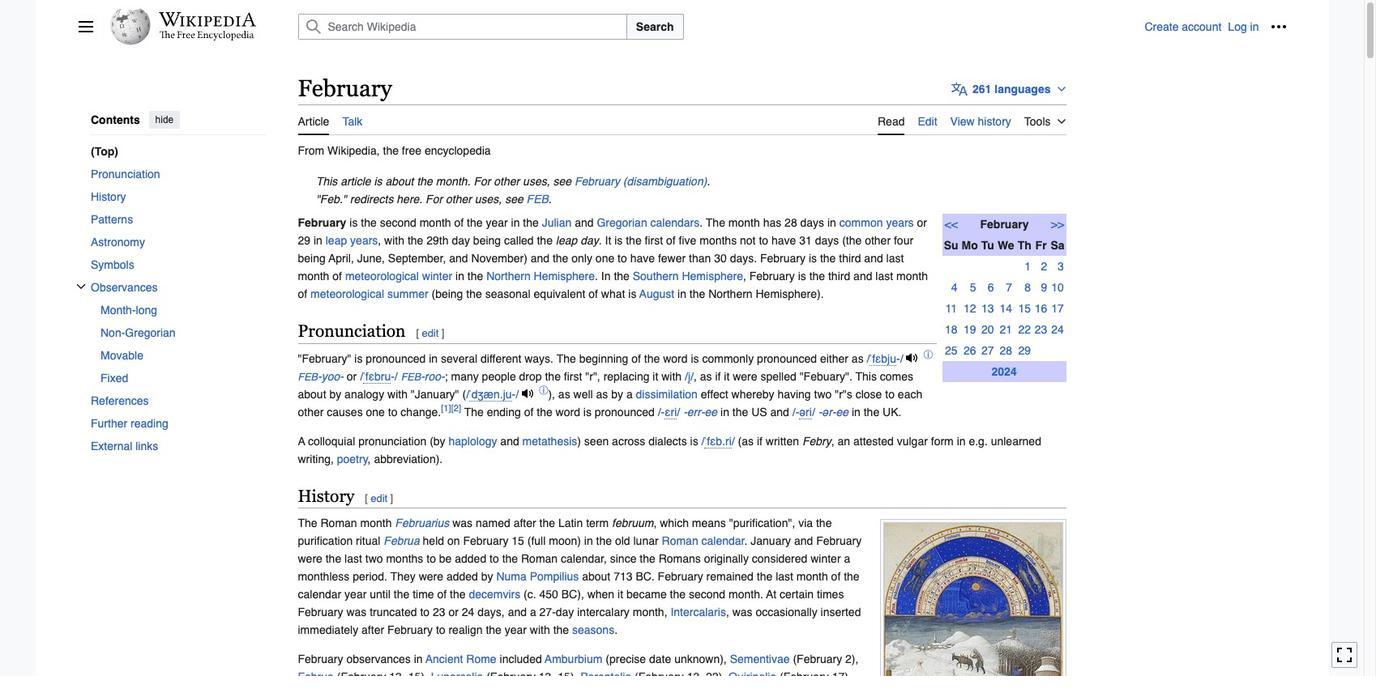 Task type: describe. For each thing, give the bounding box(es) containing it.
713 bc.
[[614, 571, 655, 584]]

effect whereby having two "r"s close to each other causes one to change.
[[298, 388, 923, 419]]

0 vertical spatial added
[[455, 553, 487, 566]]

change.
[[401, 406, 441, 419]]

/ ˈ dʒ æ n . j u -/
[[466, 388, 519, 401]]

languages
[[995, 83, 1051, 96]]

in left "common"
[[828, 216, 837, 229]]

0 horizontal spatial ɛ
[[369, 370, 375, 383]]

is right ""february""
[[355, 352, 363, 365]]

seasons
[[572, 625, 615, 638]]

0 vertical spatial calendar
[[702, 535, 745, 548]]

play audio image for / ˈ f ɛ b j u -/
[[907, 353, 918, 364]]

fixed
[[100, 372, 128, 385]]

as inside ', as if it were spelled "febuary". this comes about by analogy with "january" ('
[[700, 370, 712, 383]]

february up talk link
[[298, 75, 392, 101]]

several
[[441, 352, 478, 365]]

/ right n
[[516, 388, 519, 401]]

seasonal
[[485, 288, 531, 301]]

0 vertical spatial f
[[872, 352, 876, 365]]

purification
[[298, 535, 353, 548]]

24 inside 11 12 13 14 15 16 17 18 19 20 21 22 23 24
[[1052, 323, 1064, 336]]

log in and more options image
[[1271, 19, 1287, 35]]

1 vertical spatial years
[[350, 234, 378, 247]]

1 vertical spatial if
[[757, 435, 763, 448]]

(full
[[528, 535, 546, 548]]

- up "january"
[[421, 370, 425, 383]]

and down common years link
[[865, 252, 884, 265]]

1 horizontal spatial see
[[553, 175, 572, 188]]

metathesis
[[523, 435, 578, 448]]

redirects
[[350, 193, 394, 206]]

to up , february is the third and last month of
[[618, 252, 627, 265]]

log in link
[[1229, 20, 1260, 33]]

23 inside (c. 450 bc), when it became the second month. at certain times february was truncated to 23 or 24 days, and a 27-day intercalary month,
[[433, 607, 446, 620]]

/ right ər
[[812, 406, 815, 419]]

2 horizontal spatial day
[[581, 234, 599, 247]]

of left five
[[666, 234, 676, 247]]

last inside about 713 bc.  february remained the last month of the calendar year until the time of the
[[776, 571, 794, 584]]

april,
[[329, 252, 354, 265]]

february inside (c. 450 bc), when it became the second month. at certain times february was truncated to 23 or 24 days, and a 27-day intercalary month,
[[298, 607, 343, 620]]

first inside . it is the first of five months not to have 31 days (the other four being april, june, september, and november) and the only one to have fewer than 30 days. february is the third and last month of
[[645, 234, 663, 247]]

tools
[[1025, 115, 1051, 128]]

10 link
[[1052, 281, 1064, 294]]

feb link
[[527, 193, 549, 206]]

- up comes
[[897, 352, 901, 365]]

february main content
[[291, 73, 1287, 677]]

dissimilation
[[636, 388, 698, 401]]

- down ""february""
[[318, 370, 322, 383]]

0 horizontal spatial or
[[347, 370, 357, 383]]

as right well
[[596, 388, 608, 401]]

with inside , was occasionally inserted immediately after february to realign the year with the
[[530, 625, 550, 638]]

[ for history
[[365, 493, 368, 505]]

about inside about 713 bc.  february remained the last month of the calendar year until the time of the
[[582, 571, 611, 584]]

in down "r"s
[[852, 406, 861, 419]]

were for spelled
[[733, 370, 758, 383]]

we
[[998, 239, 1015, 252]]

2 horizontal spatial b
[[882, 352, 888, 365]]

romans
[[659, 553, 701, 566]]

read
[[878, 115, 905, 128]]

17 link
[[1052, 302, 1064, 315]]

this inside ', as if it were spelled "febuary". this comes about by analogy with "january" ('
[[856, 370, 877, 383]]

1 horizontal spatial word
[[663, 352, 688, 365]]

february down "feb."
[[298, 216, 347, 229]]

ⓘ link for / ˈ f ɛ b j u -/
[[924, 349, 933, 361]]

to up uk.
[[886, 388, 895, 401]]

from wikipedia, the free encyclopedia
[[298, 144, 491, 157]]

second inside (c. 450 bc), when it became the second month. at certain times february was truncated to 23 or 24 days, and a 27-day intercalary month,
[[689, 589, 726, 602]]

edit for pronunciation
[[422, 327, 439, 339]]

february inside , february is the third and last month of
[[750, 270, 795, 283]]

of up "replacing"
[[632, 352, 641, 365]]

1 horizontal spatial feb
[[401, 371, 421, 383]]

not
[[740, 234, 756, 247]]

<<
[[945, 218, 958, 231]]

well
[[574, 388, 593, 401]]

at
[[766, 589, 777, 602]]

1 horizontal spatial after
[[514, 518, 536, 531]]

2 vertical spatial f
[[707, 435, 710, 448]]

to inside (c. 450 bc), when it became the second month. at certain times february was truncated to 23 or 24 days, and a 27-day intercalary month,
[[420, 607, 430, 620]]

, up june,
[[378, 234, 381, 247]]

n
[[494, 388, 500, 401]]

dʒ
[[472, 388, 484, 401]]

this article is about the month. for other uses, see february (disambiguation) . "feb." redirects here. for other uses, see feb .
[[316, 175, 710, 206]]

1 horizontal spatial 28
[[1000, 344, 1013, 357]]

it for became
[[618, 589, 624, 602]]

month-long link
[[100, 299, 266, 321]]

21 link
[[1000, 323, 1013, 336]]

sementivae link
[[730, 654, 790, 667]]

links
[[135, 440, 158, 453]]

1 vertical spatial f
[[365, 370, 369, 383]]

2 hemisphere from the left
[[682, 270, 743, 283]]

9 link
[[1035, 281, 1048, 294]]

meteorological winter link
[[345, 270, 453, 283]]

leap years link
[[326, 234, 378, 247]]

1 horizontal spatial i
[[729, 435, 732, 448]]

month up not
[[729, 216, 760, 229]]

ɛr
[[665, 406, 675, 419]]

to up numa
[[490, 553, 499, 566]]

, for , february is the third and last month of
[[743, 270, 747, 283]]

0 horizontal spatial have
[[631, 252, 655, 265]]

0 vertical spatial days
[[801, 216, 825, 229]]

november)
[[472, 252, 528, 265]]

feb inside this article is about the month. for other uses, see february (disambiguation) . "feb." redirects here. for other uses, see feb .
[[527, 193, 549, 206]]

16 link
[[1035, 302, 1048, 315]]

in left ancient
[[414, 654, 423, 667]]

truncated
[[370, 607, 417, 620]]

. inside . january and february were the last two months to be added to the roman calendar, since the romans originally considered winter a monthless period. they were added by
[[745, 535, 748, 548]]

is right the dialects
[[690, 435, 699, 448]]

, down pronunciation
[[368, 453, 371, 466]]

until
[[370, 589, 391, 602]]

of down "april,"
[[333, 270, 342, 283]]

search button
[[627, 14, 684, 40]]

pronunciation inside february element
[[298, 322, 406, 341]]

1 ee from the left
[[705, 406, 718, 419]]

and right julian
[[575, 216, 594, 229]]

by inside . january and february were the last two months to be added to the roman calendar, since the romans originally considered winter a monthless period. they were added by
[[481, 571, 493, 584]]

0 horizontal spatial northern
[[487, 270, 531, 283]]

0 vertical spatial 28
[[785, 216, 798, 229]]

february up su mo tu we th fr sa in the top of the page
[[981, 218, 1029, 231]]

two inside . january and february were the last two months to be added to the roman calendar, since the romans originally considered winter a monthless period. they were added by
[[365, 553, 383, 566]]

of left the what
[[589, 288, 598, 301]]

if inside ', as if it were spelled "febuary". this comes about by analogy with "january" ('
[[715, 370, 721, 383]]

0 horizontal spatial i
[[675, 406, 677, 419]]

1 vertical spatial gregorian
[[125, 326, 175, 339]]

a inside (c. 450 bc), when it became the second month. at certain times february was truncated to 23 or 24 days, and a 27-day intercalary month,
[[530, 607, 536, 620]]

poetry link
[[337, 453, 368, 466]]

months inside . january and february were the last two months to be added to the roman calendar, since the romans originally considered winter a monthless period. they were added by
[[386, 553, 424, 566]]

latin
[[559, 518, 583, 531]]

1 horizontal spatial it
[[653, 370, 659, 383]]

- left roo-
[[391, 370, 395, 383]]

than
[[689, 252, 711, 265]]

was inside (c. 450 bc), when it became the second month. at certain times february was truncated to 23 or 24 days, and a 27-day intercalary month,
[[347, 607, 367, 620]]

2),
[[846, 654, 859, 667]]

the up 30
[[706, 216, 726, 229]]

to left change.
[[388, 406, 398, 419]]

/ left dʒ
[[466, 388, 469, 401]]

the up purification
[[298, 518, 318, 531]]

other up called
[[494, 175, 520, 188]]

28 link
[[1000, 344, 1013, 357]]

equivalent
[[534, 288, 586, 301]]

with up dissimilation link
[[662, 370, 682, 383]]

2 link
[[1035, 260, 1048, 273]]

0 horizontal spatial pronounced
[[366, 352, 426, 365]]

were for the
[[298, 553, 323, 566]]

and up northern hemisphere link
[[531, 252, 550, 265]]

further reading
[[90, 417, 168, 430]]

gregorian inside february element
[[597, 216, 648, 229]]

commonly
[[702, 352, 754, 365]]

22 link
[[1019, 323, 1031, 336]]

the inside this article is about the month. for other uses, see february (disambiguation) . "feb." redirects here. for other uses, see feb .
[[417, 175, 433, 188]]

months inside . it is the first of five months not to have 31 days (the other four being april, june, september, and november) and the only one to have fewer than 30 days. february is the third and last month of
[[700, 234, 737, 247]]

24 link
[[1052, 323, 1064, 336]]

september,
[[388, 252, 446, 265]]

when
[[588, 589, 615, 602]]

ancient rome link
[[426, 654, 497, 667]]

2 horizontal spatial ɛ
[[876, 352, 882, 365]]

february element
[[298, 135, 1067, 677]]

with up september,
[[384, 234, 405, 247]]

in up called
[[511, 216, 520, 229]]

1 horizontal spatial for
[[474, 175, 491, 188]]

with inside ', as if it were spelled "febuary". this comes about by analogy with "january" ('
[[388, 388, 408, 401]]

as right either
[[852, 352, 864, 365]]

being inside . it is the first of five months not to have 31 days (the other four being april, june, september, and november) and the only one to have fewer than 30 days. february is the third and last month of
[[298, 252, 326, 265]]

1 horizontal spatial northern
[[709, 288, 753, 301]]

the inside , which means "purification", via the purification ritual
[[816, 518, 832, 531]]

talk
[[342, 115, 363, 128]]

the free encyclopedia image
[[160, 31, 255, 41]]

menu image
[[77, 19, 94, 35]]

februa link
[[384, 535, 420, 548]]

/ up the dissimilation
[[691, 370, 694, 383]]

/ left roo-
[[395, 370, 398, 383]]

2 leap from the left
[[556, 234, 578, 247]]

period.
[[353, 571, 388, 584]]

word inside [1] [2] the ending of the word is pronounced /- ɛr i / -⁠err-ee in the us and /- ər i / -⁠ər-ee in the uk.
[[556, 406, 580, 419]]

has
[[763, 216, 782, 229]]

)
[[578, 435, 581, 448]]

0 horizontal spatial u
[[385, 370, 391, 383]]

article link
[[298, 105, 330, 135]]

the roman month februarius was named after the latin term februum
[[298, 518, 654, 531]]

1
[[1025, 260, 1031, 273]]

five
[[679, 234, 697, 247]]

last inside , february is the third and last month of
[[876, 270, 894, 283]]

month up ritual
[[360, 518, 392, 531]]

about inside this article is about the month. for other uses, see february (disambiguation) . "feb." redirects here. for other uses, see feb .
[[385, 175, 414, 188]]

us
[[752, 406, 768, 419]]

meteorological summer link
[[311, 288, 429, 301]]

e.g.
[[969, 435, 988, 448]]

of up times
[[832, 571, 841, 584]]

month. inside (c. 450 bc), when it became the second month. at certain times february was truncated to 23 or 24 days, and a 27-day intercalary month,
[[729, 589, 764, 602]]

roman inside . january and february were the last two months to be added to the roman calendar, since the romans originally considered winter a monthless period. they were added by
[[521, 553, 558, 566]]

month inside , february is the third and last month of
[[897, 270, 928, 283]]

non-gregorian
[[100, 326, 175, 339]]

0 vertical spatial u
[[890, 352, 897, 365]]

1 horizontal spatial a
[[627, 388, 633, 401]]

2024 link
[[992, 365, 1017, 378]]

to right not
[[759, 234, 769, 247]]

other up "leap years , with the 29th day being called the leap day"
[[446, 193, 472, 206]]

or 29 in
[[298, 216, 928, 247]]

- right ɛr
[[684, 406, 687, 419]]

(disambiguation)
[[623, 175, 707, 188]]

held
[[423, 535, 444, 548]]

yoo-
[[322, 370, 344, 383]]

/ down -⁠err-ee link
[[702, 435, 705, 448]]

play audio image for / ˈ dʒ æ n . j u -/
[[522, 388, 534, 400]]

reading
[[130, 417, 168, 430]]

ⓘ for / ˈ dʒ æ n . j u -/
[[539, 385, 548, 396]]

effect
[[701, 388, 729, 401]]

fr
[[1036, 239, 1047, 252]]

0 horizontal spatial roman
[[321, 518, 357, 531]]

february down named
[[463, 535, 509, 548]]

year for , was occasionally inserted immediately after february to realign the year with the
[[505, 625, 527, 638]]

5
[[970, 281, 977, 294]]

⁠ər-
[[822, 406, 836, 419]]

be
[[439, 553, 452, 566]]

0 horizontal spatial for
[[426, 193, 443, 206]]

hide button
[[148, 111, 180, 129]]

1 horizontal spatial r
[[726, 435, 729, 448]]

this inside this article is about the month. for other uses, see february (disambiguation) . "feb." redirects here. for other uses, see feb .
[[316, 175, 338, 188]]

(precise
[[606, 654, 646, 667]]

/ right either
[[867, 352, 870, 365]]

6
[[988, 281, 995, 294]]

25
[[945, 344, 958, 357]]

month up 29th
[[420, 216, 451, 229]]

of inside [1] [2] the ending of the word is pronounced /- ɛr i / -⁠err-ee in the us and /- ər i / -⁠ər-ee in the uk.
[[524, 406, 534, 419]]

february down immediately
[[298, 654, 343, 667]]

ⓘ for / ˈ f ɛ b j u -/
[[924, 349, 933, 361]]

is up leap years link on the left of page
[[350, 216, 358, 229]]

2 vertical spatial ɛ
[[710, 435, 716, 448]]

ˈ right "(" at the left bottom
[[469, 388, 472, 401]]

in down the effect
[[721, 406, 730, 419]]

0 vertical spatial uses,
[[523, 175, 550, 188]]

of inside , february is the third and last month of
[[298, 288, 307, 301]]

2 vertical spatial u
[[506, 388, 512, 401]]

account
[[1182, 20, 1222, 33]]

0 horizontal spatial history
[[90, 190, 126, 203]]

note containing "feb." redirects here. for other uses, see
[[298, 190, 1067, 208]]

third inside . it is the first of five months not to have 31 days (the other four being april, june, september, and november) and the only one to have fewer than 30 days. february is the third and last month of
[[839, 252, 861, 265]]

amburbium
[[545, 654, 603, 667]]

and down "ending"
[[501, 435, 519, 448]]

[ for pronunciation
[[416, 327, 419, 339]]

the inside (c. 450 bc), when it became the second month. at certain times february was truncated to 23 or 24 days, and a 27-day intercalary month,
[[670, 589, 686, 602]]

, for , as if it were spelled "febuary". this comes about by analogy with "january" (
[[694, 370, 697, 383]]

1 vertical spatial 29
[[1019, 344, 1031, 357]]

1 horizontal spatial have
[[772, 234, 796, 247]]

and inside , february is the third and last month of
[[854, 270, 873, 283]]

[ edit ] for history
[[365, 493, 393, 505]]

is right it
[[615, 234, 623, 247]]

in up the calendar,
[[584, 535, 593, 548]]

8
[[1025, 281, 1031, 294]]

0 vertical spatial pronunciation
[[90, 167, 160, 180]]

1 horizontal spatial j
[[688, 370, 691, 383]]

external links link
[[90, 435, 266, 458]]

across
[[612, 435, 646, 448]]

0 vertical spatial second
[[380, 216, 417, 229]]

1 /- from the left
[[658, 406, 665, 419]]

>>
[[1051, 218, 1065, 231]]

1 hemisphere from the left
[[534, 270, 595, 283]]

ˈ up close
[[870, 352, 872, 365]]

year for about 713 bc.  february remained the last month of the calendar year until the time of the
[[345, 589, 367, 602]]

history inside february element
[[298, 487, 355, 506]]

winter inside . january and february were the last two months to be added to the roman calendar, since the romans originally considered winter a monthless period. they were added by
[[811, 553, 841, 566]]

in inside or 29 in
[[314, 234, 323, 247]]

1 horizontal spatial being
[[473, 234, 501, 247]]

0 horizontal spatial day
[[452, 234, 470, 247]]

- right ər
[[819, 406, 822, 419]]

1 horizontal spatial were
[[419, 571, 444, 584]]

ˈ up analogy
[[363, 370, 365, 383]]

2 horizontal spatial by
[[611, 388, 623, 401]]

to left be
[[427, 553, 436, 566]]

"january"
[[411, 388, 459, 401]]

february inside . january and february were the last two months to be added to the roman calendar, since the romans originally considered winter a monthless period. they were added by
[[817, 535, 862, 548]]

30
[[714, 252, 727, 265]]

august
[[640, 288, 675, 301]]

meteorological for meteorological summer (being the seasonal equivalent of what is august in the northern hemisphere).
[[311, 288, 384, 301]]

1 vertical spatial roman
[[662, 535, 699, 548]]

third inside , february is the third and last month of
[[829, 270, 851, 283]]

(top)
[[90, 145, 118, 158]]

0 vertical spatial years
[[886, 216, 914, 229]]



Task type: vqa. For each thing, say whether or not it's contained in the screenshot.
Tools
yes



Task type: locate. For each thing, give the bounding box(es) containing it.
by inside ', as if it were spelled "febuary". this comes about by analogy with "january" ('
[[330, 388, 342, 401]]

a
[[298, 435, 305, 448]]

references link
[[90, 389, 266, 412]]

calendar down the "monthless"
[[298, 589, 342, 602]]

astronomy link
[[90, 231, 266, 253]]

being
[[473, 234, 501, 247], [298, 252, 326, 265]]

15 for (full
[[512, 535, 524, 548]]

and inside . january and february were the last two months to be added to the roman calendar, since the romans originally considered winter a monthless period. they were added by
[[795, 535, 813, 548]]

. inside . it is the first of five months not to have 31 days (the other four being april, june, september, and november) and the only one to have fewer than 30 days. february is the third and last month of
[[599, 234, 602, 247]]

0 vertical spatial were
[[733, 370, 758, 383]]

0 vertical spatial being
[[473, 234, 501, 247]]

one down analogy
[[366, 406, 385, 419]]

1 vertical spatial months
[[386, 553, 424, 566]]

personal tools navigation
[[1145, 14, 1292, 40]]

day down 450 bc), on the bottom left of the page
[[556, 607, 574, 620]]

edit down (being
[[422, 327, 439, 339]]

last inside . it is the first of five months not to have 31 days (the other four being april, june, september, and november) and the only one to have fewer than 30 days. february is the third and last month of
[[887, 252, 904, 265]]

was inside , was occasionally inserted immediately after february to realign the year with the
[[733, 607, 753, 620]]

gregorian calendars link
[[597, 216, 700, 229]]

month inside . it is the first of five months not to have 31 days (the other four being april, june, september, and november) and the only one to have fewer than 30 days. february is the third and last month of
[[298, 270, 330, 283]]

0 horizontal spatial after
[[362, 625, 384, 638]]

, february is the third and last month of
[[298, 270, 928, 301]]

history up patterns
[[90, 190, 126, 203]]

/ up comes
[[901, 352, 904, 365]]

;
[[445, 370, 448, 383]]

2 vertical spatial j
[[503, 388, 506, 401]]

as up the effect
[[700, 370, 712, 383]]

februarius link
[[395, 518, 449, 531]]

2 horizontal spatial i
[[810, 406, 812, 419]]

1 vertical spatial ɛ
[[369, 370, 375, 383]]

1 vertical spatial first
[[564, 370, 582, 383]]

0 vertical spatial roman
[[321, 518, 357, 531]]

was up immediately
[[347, 607, 367, 620]]

1 vertical spatial [ edit ]
[[365, 493, 393, 505]]

- right n
[[512, 388, 516, 401]]

in right the log
[[1251, 20, 1260, 33]]

0 horizontal spatial months
[[386, 553, 424, 566]]

two
[[814, 388, 832, 401], [365, 553, 383, 566]]

1 horizontal spatial was
[[453, 518, 473, 531]]

julian
[[542, 216, 572, 229]]

, inside , was occasionally inserted immediately after february to realign the year with the
[[726, 607, 730, 620]]

ⓘ
[[924, 349, 933, 361], [539, 385, 548, 396]]

1 vertical spatial edit link
[[371, 493, 388, 505]]

year up included
[[505, 625, 527, 638]]

to down the time
[[420, 607, 430, 620]]

is down well
[[584, 406, 592, 419]]

0 vertical spatial after
[[514, 518, 536, 531]]

1 horizontal spatial if
[[757, 435, 763, 448]]

further
[[90, 417, 127, 430]]

[1] link
[[441, 403, 451, 414]]

calendar up originally at bottom right
[[702, 535, 745, 548]]

14 link
[[1000, 302, 1013, 315]]

edit link for pronunciation
[[422, 327, 439, 339]]

0 horizontal spatial feb
[[298, 371, 318, 383]]

decemvirs
[[469, 589, 521, 602]]

1 horizontal spatial about
[[385, 175, 414, 188]]

february inside about 713 bc.  february remained the last month of the calendar year until the time of the
[[658, 571, 703, 584]]

0 horizontal spatial 23
[[433, 607, 446, 620]]

month up "certain"
[[797, 571, 828, 584]]

meteorological summer (being the seasonal equivalent of what is august in the northern hemisphere).
[[311, 288, 824, 301]]

1 vertical spatial calendar
[[298, 589, 342, 602]]

0 vertical spatial ɛ
[[876, 352, 882, 365]]

, which means "purification", via the purification ritual
[[298, 518, 832, 548]]

pronounced inside [1] [2] the ending of the word is pronounced /- ɛr i / -⁠err-ee in the us and /- ər i / -⁠ər-ee in the uk.
[[595, 406, 655, 419]]

pronounced down '), as well as by a dissimilation'
[[595, 406, 655, 419]]

j right n
[[503, 388, 506, 401]]

days,
[[478, 607, 505, 620]]

moon)
[[549, 535, 581, 548]]

0 horizontal spatial b
[[375, 370, 381, 383]]

ɛ up comes
[[876, 352, 882, 365]]

many
[[451, 370, 479, 383]]

months up they
[[386, 553, 424, 566]]

fullscreen image
[[1337, 648, 1353, 664]]

(being
[[432, 288, 463, 301]]

feb left yoo-
[[298, 371, 318, 383]]

15 inside 11 12 13 14 15 16 17 18 19 20 21 22 23 24
[[1019, 302, 1031, 315]]

february down the 31
[[760, 252, 806, 265]]

f up analogy
[[365, 370, 369, 383]]

play audio image down the drop
[[522, 388, 534, 400]]

<< link
[[945, 218, 958, 231]]

/ up analogy
[[360, 370, 363, 383]]

25 26 27 28 29
[[945, 344, 1031, 357]]

last down ritual
[[345, 553, 362, 566]]

gregorian down long
[[125, 326, 175, 339]]

ee down "r"s
[[836, 406, 849, 419]]

form
[[931, 435, 954, 448]]

1 vertical spatial uses,
[[475, 193, 502, 206]]

1 horizontal spatial or
[[449, 607, 459, 620]]

or inside or 29 in
[[917, 216, 928, 229]]

to left realign
[[436, 625, 446, 638]]

day inside (c. 450 bc), when it became the second month. at certain times february was truncated to 23 or 24 days, and a 27-day intercalary month,
[[556, 607, 574, 620]]

Search search field
[[279, 14, 1145, 40]]

february up "hemisphere)."
[[750, 270, 795, 283]]

since
[[610, 553, 637, 566]]

edit link for history
[[371, 493, 388, 505]]

ending
[[487, 406, 521, 419]]

edit for history
[[371, 493, 388, 505]]

uses, up "leap years , with the 29th day being called the leap day"
[[475, 193, 502, 206]]

other inside . it is the first of five months not to have 31 days (the other four being april, june, september, and november) and the only one to have fewer than 30 days. february is the third and last month of
[[865, 234, 891, 247]]

1 horizontal spatial u
[[506, 388, 512, 401]]

the inside , february is the third and last month of
[[810, 270, 825, 283]]

haplology
[[449, 435, 497, 448]]

is inside , february is the third and last month of
[[798, 270, 807, 283]]

[2] link
[[451, 403, 461, 414]]

in down southern hemisphere link
[[678, 288, 687, 301]]

/ right ɛr
[[677, 406, 680, 419]]

is inside [1] [2] the ending of the word is pronounced /- ɛr i / -⁠err-ee in the us and /- ər i / -⁠ər-ee in the uk.
[[584, 406, 592, 419]]

/- down dissimilation link
[[658, 406, 665, 419]]

were inside ', as if it were spelled "febuary". this comes about by analogy with "january" ('
[[733, 370, 758, 383]]

is down the 31
[[809, 252, 817, 265]]

means
[[692, 518, 726, 531]]

u up comes
[[890, 352, 897, 365]]

with
[[384, 234, 405, 247], [662, 370, 682, 383], [388, 388, 408, 401], [530, 625, 550, 638]]

intercalary
[[577, 607, 630, 620]]

ⓘ link
[[924, 349, 933, 361], [539, 385, 548, 396]]

24 up realign
[[462, 607, 475, 620]]

0 horizontal spatial month.
[[436, 175, 471, 188]]

, inside , which means "purification", via the purification ritual
[[654, 518, 657, 531]]

year inside about 713 bc.  february remained the last month of the calendar year until the time of the
[[345, 589, 367, 602]]

note containing this article is about the month. for other uses, see
[[298, 172, 1067, 190]]

a up inserted
[[844, 553, 851, 566]]

29 left leap years link on the left of page
[[298, 234, 311, 247]]

inserted
[[821, 607, 861, 620]]

year down period.
[[345, 589, 367, 602]]

0 horizontal spatial winter
[[422, 270, 453, 283]]

0 horizontal spatial hemisphere
[[534, 270, 595, 283]]

and right us
[[771, 406, 790, 419]]

month down four
[[897, 270, 928, 283]]

gregorian up it
[[597, 216, 648, 229]]

comes
[[880, 370, 914, 383]]

0 horizontal spatial it
[[618, 589, 624, 602]]

february down romans
[[658, 571, 703, 584]]

2 vertical spatial b
[[716, 435, 723, 448]]

26
[[964, 344, 977, 357]]

what
[[601, 288, 625, 301]]

meteorological for meteorological winter in the northern hemisphere . in the southern hemisphere
[[345, 270, 419, 283]]

feb -yoo- or / ˈ f ɛ b r u -/ feb -roo- ; many people drop the first "r", replacing it with / j /
[[298, 370, 694, 383]]

0 vertical spatial [ edit ]
[[416, 327, 445, 339]]

it down 'commonly'
[[724, 370, 730, 383]]

month. inside this article is about the month. for other uses, see february (disambiguation) . "feb." redirects here. for other uses, see feb .
[[436, 175, 471, 188]]

it inside (c. 450 bc), when it became the second month. at certain times february was truncated to 23 or 24 days, and a 27-day intercalary month,
[[618, 589, 624, 602]]

the right the ways.
[[557, 352, 576, 365]]

0 vertical spatial b
[[882, 352, 888, 365]]

[1]
[[441, 403, 451, 414]]

about inside ', as if it were spelled "febuary". this comes about by analogy with "january" ('
[[298, 388, 326, 401]]

1 vertical spatial pronunciation
[[298, 322, 406, 341]]

21
[[1000, 323, 1013, 336]]

common years link
[[840, 216, 914, 229]]

0 horizontal spatial was
[[347, 607, 367, 620]]

0 vertical spatial [
[[416, 327, 419, 339]]

1 horizontal spatial years
[[886, 216, 914, 229]]

2 horizontal spatial it
[[724, 370, 730, 383]]

see left feb link
[[505, 193, 524, 206]]

causes
[[327, 406, 363, 419]]

word up dissimilation link
[[663, 352, 688, 365]]

in up roo-
[[429, 352, 438, 365]]

0 vertical spatial have
[[772, 234, 796, 247]]

0 horizontal spatial ⓘ
[[539, 385, 548, 396]]

0 horizontal spatial play audio image
[[522, 388, 534, 400]]

0 horizontal spatial see
[[505, 193, 524, 206]]

in inside personal tools navigation
[[1251, 20, 1260, 33]]

1 vertical spatial one
[[366, 406, 385, 419]]

x small image
[[76, 282, 86, 291]]

29 inside or 29 in
[[298, 234, 311, 247]]

feb up the julian "link"
[[527, 193, 549, 206]]

15 for 16
[[1019, 302, 1031, 315]]

ɛ
[[876, 352, 882, 365], [369, 370, 375, 383], [710, 435, 716, 448]]

is inside this article is about the month. for other uses, see february (disambiguation) . "feb." redirects here. for other uses, see feb .
[[374, 175, 382, 188]]

it inside ', as if it were spelled "febuary". this comes about by analogy with "january" ('
[[724, 370, 730, 383]]

two down "febuary". at the bottom right of the page
[[814, 388, 832, 401]]

after inside , was occasionally inserted immediately after february to realign the year with the
[[362, 625, 384, 638]]

, inside ', as if it were spelled "febuary". this comes about by analogy with "january" ('
[[694, 370, 697, 383]]

0 horizontal spatial second
[[380, 216, 417, 229]]

, for , was occasionally inserted immediately after february to realign the year with the
[[726, 607, 730, 620]]

january
[[751, 535, 791, 548]]

play audio image
[[907, 353, 918, 364], [522, 388, 534, 400]]

2 /- from the left
[[793, 406, 800, 419]]

to inside , was occasionally inserted immediately after february to realign the year with the
[[436, 625, 446, 638]]

meteorological down june,
[[345, 270, 419, 283]]

24 inside (c. 450 bc), when it became the second month. at certain times february was truncated to 23 or 24 days, and a 27-day intercalary month,
[[462, 607, 475, 620]]

of right the time
[[437, 589, 447, 602]]

and inside [1] [2] the ending of the word is pronounced /- ɛr i / -⁠err-ee in the us and /- ər i / -⁠ər-ee in the uk.
[[771, 406, 790, 419]]

1 horizontal spatial edit link
[[422, 327, 439, 339]]

/ left (as
[[732, 435, 735, 448]]

0 vertical spatial gregorian
[[597, 216, 648, 229]]

r up analogy
[[381, 370, 385, 383]]

february observances in ancient rome included amburbium (precise date unknown), sementivae (february 2),
[[298, 654, 859, 667]]

or inside (c. 450 bc), when it became the second month. at certain times february was truncated to 23 or 24 days, and a 27-day intercalary month,
[[449, 607, 459, 620]]

february inside , was occasionally inserted immediately after february to realign the year with the
[[388, 625, 433, 638]]

is up "hemisphere)."
[[798, 270, 807, 283]]

first left "r",
[[564, 370, 582, 383]]

in inside the , an attested vulgar form in e.g. unlearned writing,
[[957, 435, 966, 448]]

(c.
[[524, 589, 536, 602]]

by
[[330, 388, 342, 401], [611, 388, 623, 401], [481, 571, 493, 584]]

february inside this article is about the month. for other uses, see february (disambiguation) . "feb." redirects here. for other uses, see feb .
[[575, 175, 620, 188]]

1 vertical spatial j
[[688, 370, 691, 383]]

1 vertical spatial [
[[365, 493, 368, 505]]

0 vertical spatial third
[[839, 252, 861, 265]]

0 horizontal spatial were
[[298, 553, 323, 566]]

movable link
[[100, 344, 266, 367]]

decemvirs link
[[469, 589, 521, 602]]

Search Wikipedia search field
[[298, 14, 627, 40]]

one inside . it is the first of five months not to have 31 days (the other four being april, june, september, and november) and the only one to have fewer than 30 days. february is the third and last month of
[[596, 252, 615, 265]]

a left 27-
[[530, 607, 536, 620]]

term
[[586, 518, 609, 531]]

whereby
[[732, 388, 775, 401]]

1 vertical spatial 24
[[462, 607, 475, 620]]

, for , an attested vulgar form in e.g. unlearned writing,
[[832, 435, 835, 448]]

were up the time
[[419, 571, 444, 584]]

day
[[452, 234, 470, 247], [581, 234, 599, 247], [556, 607, 574, 620]]

2 note from the top
[[298, 190, 1067, 208]]

0 horizontal spatial being
[[298, 252, 326, 265]]

su
[[944, 239, 959, 252]]

year
[[486, 216, 508, 229], [345, 589, 367, 602], [505, 625, 527, 638]]

edit link
[[918, 105, 938, 133]]

february inside . it is the first of five months not to have 31 days (the other four being april, june, september, and november) and the only one to have fewer than 30 days. february is the third and last month of
[[760, 252, 806, 265]]

/ up dissimilation link
[[685, 370, 688, 383]]

of up "leap years , with the 29th day being called the leap day"
[[454, 216, 464, 229]]

years up june,
[[350, 234, 378, 247]]

4 link
[[945, 281, 958, 294]]

0 horizontal spatial word
[[556, 406, 580, 419]]

originally
[[704, 553, 749, 566]]

ⓘ link for / ˈ dʒ æ n . j u -/
[[539, 385, 548, 396]]

, up the dissimilation
[[694, 370, 697, 383]]

/-
[[658, 406, 665, 419], [793, 406, 800, 419]]

the inside [1] [2] the ending of the word is pronounced /- ɛr i / -⁠err-ee in the us and /- ər i / -⁠ər-ee in the uk.
[[464, 406, 484, 419]]

feb left roo-
[[401, 371, 421, 383]]

note
[[298, 172, 1067, 190], [298, 190, 1067, 208]]

1 horizontal spatial winter
[[811, 553, 841, 566]]

is left 'commonly'
[[691, 352, 699, 365]]

23 inside 11 12 13 14 15 16 17 18 19 20 21 22 23 24
[[1035, 323, 1048, 336]]

/ ˈ f ɛ b j u -/
[[867, 352, 904, 365]]

ⓘ link left '25' in the right of the page
[[924, 349, 933, 361]]

days right the 31
[[815, 234, 839, 247]]

the
[[706, 216, 726, 229], [557, 352, 576, 365], [464, 406, 484, 419], [298, 518, 318, 531]]

2 horizontal spatial roman
[[662, 535, 699, 548]]

ⓘ left '25' in the right of the page
[[924, 349, 933, 361]]

0 vertical spatial a
[[627, 388, 633, 401]]

j up comes
[[888, 352, 890, 365]]

february down truncated
[[388, 625, 433, 638]]

1 vertical spatial two
[[365, 553, 383, 566]]

either
[[820, 352, 849, 365]]

in up (being
[[456, 270, 465, 283]]

is right the what
[[629, 288, 637, 301]]

have
[[772, 234, 796, 247], [631, 252, 655, 265]]

and down "leap years , with the 29th day being called the leap day"
[[449, 252, 468, 265]]

1 vertical spatial a
[[844, 553, 851, 566]]

1 vertical spatial added
[[447, 571, 478, 584]]

with up change.
[[388, 388, 408, 401]]

other inside the effect whereby having two "r"s close to each other causes one to change.
[[298, 406, 324, 419]]

0 vertical spatial ]
[[442, 327, 445, 339]]

day left it
[[581, 234, 599, 247]]

, inside the , an attested vulgar form in e.g. unlearned writing,
[[832, 435, 835, 448]]

1 vertical spatial about
[[298, 388, 326, 401]]

1 horizontal spatial two
[[814, 388, 832, 401]]

1 note from the top
[[298, 172, 1067, 190]]

meteorological down "april,"
[[311, 288, 384, 301]]

0 horizontal spatial f
[[365, 370, 369, 383]]

1 horizontal spatial months
[[700, 234, 737, 247]]

is up redirects on the left
[[374, 175, 382, 188]]

last inside . january and february were the last two months to be added to the roman calendar, since the romans originally considered winter a monthless period. they were added by
[[345, 553, 362, 566]]

[ down summer on the left of the page
[[416, 327, 419, 339]]

18
[[945, 323, 958, 336]]

2 horizontal spatial pronounced
[[757, 352, 817, 365]]

2 vertical spatial roman
[[521, 553, 558, 566]]

days inside . it is the first of five months not to have 31 days (the other four being april, june, september, and november) and the only one to have fewer than 30 days. february is the third and last month of
[[815, 234, 839, 247]]

20 link
[[982, 323, 995, 336]]

leap up "april,"
[[326, 234, 347, 247]]

1 vertical spatial third
[[829, 270, 851, 283]]

0 horizontal spatial if
[[715, 370, 721, 383]]

different
[[481, 352, 522, 365]]

28
[[785, 216, 798, 229], [1000, 344, 1013, 357]]

haplology link
[[449, 435, 497, 448]]

and down (c.
[[508, 607, 527, 620]]

(by
[[430, 435, 446, 448]]

seasons link
[[572, 625, 615, 638]]

beginning
[[579, 352, 629, 365]]

in left leap years link on the left of page
[[314, 234, 323, 247]]

further reading link
[[90, 412, 266, 435]]

18 link
[[945, 323, 958, 336]]

1 leap from the left
[[326, 234, 347, 247]]

unlearned
[[991, 435, 1042, 448]]

wikipedia image
[[159, 12, 256, 27]]

, for , which means "purification", via the purification ritual
[[654, 518, 657, 531]]

by up decemvirs
[[481, 571, 493, 584]]

0 vertical spatial r
[[381, 370, 385, 383]]

intercalaris
[[671, 607, 726, 620]]

"feb."
[[316, 193, 347, 206]]

0 horizontal spatial one
[[366, 406, 385, 419]]

1 horizontal spatial gregorian
[[597, 216, 648, 229]]

, inside , february is the third and last month of
[[743, 270, 747, 283]]

0 horizontal spatial r
[[381, 370, 385, 383]]

february
[[298, 75, 392, 101], [575, 175, 620, 188], [298, 216, 347, 229], [981, 218, 1029, 231], [760, 252, 806, 265], [750, 270, 795, 283], [463, 535, 509, 548], [817, 535, 862, 548], [658, 571, 703, 584], [298, 607, 343, 620], [388, 625, 433, 638], [298, 654, 343, 667]]

u left roo-
[[385, 370, 391, 383]]

] for pronunciation
[[442, 327, 445, 339]]

1 vertical spatial see
[[505, 193, 524, 206]]

[ edit ] for pronunciation
[[416, 327, 445, 339]]

and inside (c. 450 bc), when it became the second month. at certain times february was truncated to 23 or 24 days, and a 27-day intercalary month,
[[508, 607, 527, 620]]

ˈ down -⁠err-ee link
[[705, 435, 707, 448]]

calendar inside about 713 bc.  february remained the last month of the calendar year until the time of the
[[298, 589, 342, 602]]

(c. 450 bc), when it became the second month. at certain times february was truncated to 23 or 24 days, and a 27-day intercalary month,
[[298, 589, 844, 620]]

, left which
[[654, 518, 657, 531]]

pronunciation up ""february""
[[298, 322, 406, 341]]

leap down the julian "link"
[[556, 234, 578, 247]]

12 link
[[964, 302, 977, 315]]

0 vertical spatial ⓘ
[[924, 349, 933, 361]]

time
[[413, 589, 434, 602]]

month inside about 713 bc.  february remained the last month of the calendar year until the time of the
[[797, 571, 828, 584]]

(as
[[738, 435, 754, 448]]

] for history
[[390, 493, 393, 505]]

1 vertical spatial 28
[[1000, 344, 1013, 357]]

0 vertical spatial j
[[888, 352, 890, 365]]

external
[[90, 440, 132, 453]]

people
[[482, 370, 516, 383]]

two inside the effect whereby having two "r"s close to each other causes one to change.
[[814, 388, 832, 401]]

2 ee from the left
[[836, 406, 849, 419]]

from
[[298, 144, 324, 157]]

one inside the effect whereby having two "r"s close to each other causes one to change.
[[366, 406, 385, 419]]

0 vertical spatial this
[[316, 175, 338, 188]]

it for were
[[724, 370, 730, 383]]

1 horizontal spatial history
[[298, 487, 355, 506]]

(top) link
[[90, 140, 279, 162]]

1 horizontal spatial leap
[[556, 234, 578, 247]]

27 link
[[982, 344, 995, 357]]

a inside . january and february were the last two months to be added to the roman calendar, since the romans originally considered winter a monthless period. they were added by
[[844, 553, 851, 566]]

0 vertical spatial month.
[[436, 175, 471, 188]]

0 horizontal spatial gregorian
[[125, 326, 175, 339]]

februarius
[[395, 518, 449, 531]]

2 horizontal spatial feb
[[527, 193, 549, 206]]

0 horizontal spatial calendar
[[298, 589, 342, 602]]

0 horizontal spatial uses,
[[475, 193, 502, 206]]

year inside , was occasionally inserted immediately after february to realign the year with the
[[505, 625, 527, 638]]

i left ⁠ər-
[[810, 406, 812, 419]]

0 vertical spatial year
[[486, 216, 508, 229]]

observances
[[347, 654, 411, 667]]

as right ),
[[558, 388, 570, 401]]

"february" is pronounced in several different ways. the beginning of the word is commonly pronounced either as
[[298, 352, 867, 365]]

, down remained
[[726, 607, 730, 620]]

language progressive image
[[952, 81, 968, 97]]

1 horizontal spatial day
[[556, 607, 574, 620]]

2 vertical spatial were
[[419, 571, 444, 584]]

0 horizontal spatial first
[[564, 370, 582, 383]]

via
[[799, 518, 813, 531]]



